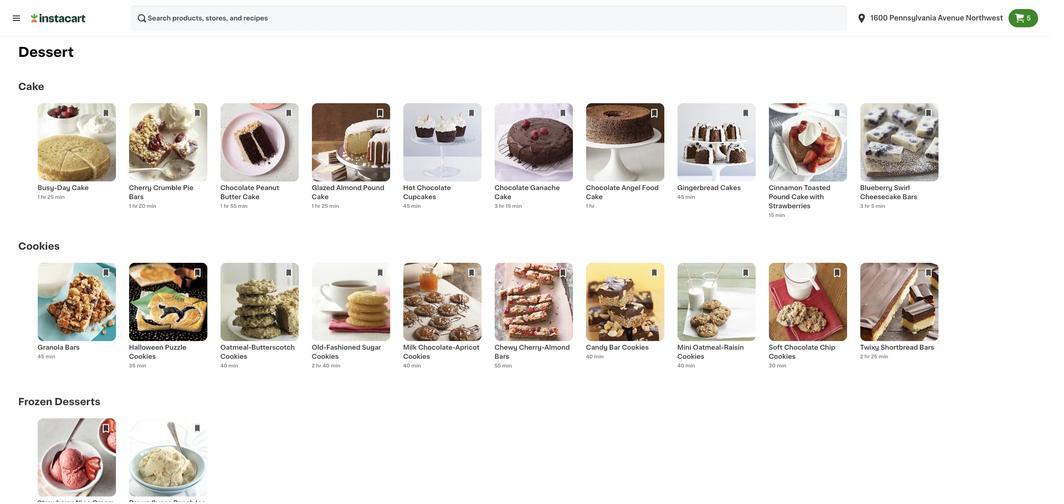 Task type: locate. For each thing, give the bounding box(es) containing it.
0 horizontal spatial 45
[[38, 354, 44, 359]]

45 down the gingerbread
[[678, 195, 684, 200]]

1 down busy-
[[38, 195, 40, 200]]

1 horizontal spatial 5
[[1027, 15, 1031, 21]]

cookies inside milk chocolate-apricot cookies
[[403, 354, 430, 360]]

1 vertical spatial almond
[[545, 344, 570, 351]]

1 horizontal spatial 2
[[861, 354, 864, 359]]

25
[[47, 195, 54, 200], [322, 204, 328, 209], [871, 354, 878, 359]]

1600 pennsylvania avenue northwest
[[871, 15, 1004, 21]]

1 hr 25 min down glazed
[[312, 204, 339, 209]]

55 down chewy
[[495, 363, 501, 368]]

1 vertical spatial 45
[[403, 204, 410, 209]]

5 inside 5 button
[[1027, 15, 1031, 21]]

40 down mini
[[678, 363, 685, 368]]

sugar
[[362, 344, 381, 351]]

min down 'chocolate ganache cake'
[[512, 204, 522, 209]]

0 horizontal spatial 25
[[47, 195, 54, 200]]

cinnamon toasted pound cake with strawberries
[[769, 185, 831, 209]]

1 horizontal spatial 1 hr 25 min
[[312, 204, 339, 209]]

2 down old-
[[312, 363, 315, 368]]

cake up 3 hr 15 min
[[495, 194, 512, 200]]

chocolate inside 'chocolate ganache cake'
[[495, 185, 529, 191]]

40 down 'candy'
[[586, 354, 593, 359]]

min down the gingerbread
[[686, 195, 695, 200]]

soft
[[769, 344, 783, 351]]

northwest
[[966, 15, 1004, 21]]

recipe card group containing mini oatmeal-raisin cookies
[[678, 263, 756, 375]]

min down milk
[[412, 363, 421, 368]]

45 down 'granola'
[[38, 354, 44, 359]]

recipe card group containing cinnamon toasted pound cake with strawberries
[[769, 103, 847, 219]]

1 vertical spatial 2
[[312, 363, 315, 368]]

cookies inside soft chocolate chip cookies
[[769, 354, 796, 360]]

25 down busy-
[[47, 195, 54, 200]]

hr down old-
[[316, 363, 322, 368]]

5 right 'northwest'
[[1027, 15, 1031, 21]]

0 vertical spatial 45
[[678, 195, 684, 200]]

chocolate angel food cake
[[586, 185, 659, 200]]

1 left 20
[[129, 204, 131, 209]]

hr
[[41, 195, 46, 200], [132, 204, 138, 209], [224, 204, 229, 209], [315, 204, 321, 209], [499, 204, 505, 209], [590, 204, 595, 209], [865, 204, 870, 209], [865, 354, 870, 359], [316, 363, 322, 368]]

old-fashioned sugar cookies
[[312, 344, 381, 360]]

pound
[[363, 185, 385, 191], [769, 194, 790, 200]]

bars for cherry crumble pie bars
[[129, 194, 144, 200]]

soft chocolate chip cookies
[[769, 344, 836, 360]]

2 for twixy shortbread bars
[[861, 354, 864, 359]]

chocolate
[[220, 185, 255, 191], [417, 185, 451, 191], [495, 185, 529, 191], [586, 185, 620, 191], [785, 344, 819, 351]]

chocolate for chocolate peanut butter cake
[[220, 185, 255, 191]]

oatmeal-butterscotch cookies
[[220, 344, 295, 360]]

45 for hot chocolate cupcakes
[[403, 204, 410, 209]]

3 down 'chocolate ganache cake'
[[495, 204, 498, 209]]

fashioned
[[326, 344, 361, 351]]

pound left the hot on the left top of page
[[363, 185, 385, 191]]

bars down swirl
[[903, 194, 918, 200]]

55
[[230, 204, 237, 209], [495, 363, 501, 368]]

hr for blueberry swirl cheesecake bars
[[865, 204, 870, 209]]

busy-
[[38, 185, 57, 191]]

1 down the chocolate angel food cake
[[586, 204, 588, 209]]

blueberry swirl cheesecake bars
[[861, 185, 918, 200]]

45 min down the gingerbread
[[678, 195, 695, 200]]

1 hr 55 min
[[220, 204, 248, 209]]

0 vertical spatial 15
[[506, 204, 511, 209]]

0 horizontal spatial almond
[[336, 185, 362, 191]]

1 3 from the left
[[495, 204, 498, 209]]

1 1600 pennsylvania avenue northwest button from the left
[[851, 5, 1009, 31]]

40 min for oatmeal-butterscotch cookies
[[220, 363, 238, 368]]

hr down 'chocolate ganache cake'
[[499, 204, 505, 209]]

0 vertical spatial pound
[[363, 185, 385, 191]]

cake down dessert
[[18, 82, 44, 92]]

0 horizontal spatial 15
[[506, 204, 511, 209]]

40 min for milk chocolate-apricot cookies
[[403, 363, 421, 368]]

hr down the chocolate angel food cake
[[590, 204, 595, 209]]

cheesecake
[[861, 194, 902, 200]]

chocolate inside soft chocolate chip cookies
[[785, 344, 819, 351]]

15 min
[[769, 213, 785, 218]]

chocolate up the cupcakes
[[417, 185, 451, 191]]

cake inside the chocolate angel food cake
[[586, 194, 603, 200]]

1 hr 25 min down busy-
[[38, 195, 65, 200]]

min down old-fashioned sugar cookies
[[331, 363, 341, 368]]

3 hr 15 min
[[495, 204, 522, 209]]

cupcakes
[[403, 194, 436, 200]]

1 down butter
[[220, 204, 223, 209]]

bars inside 'blueberry swirl cheesecake bars'
[[903, 194, 918, 200]]

candy bar cookies
[[586, 344, 649, 351]]

25 down glazed
[[322, 204, 328, 209]]

min down chewy
[[503, 363, 512, 368]]

almond left 'candy'
[[545, 344, 570, 351]]

55 down butter
[[230, 204, 237, 209]]

3
[[495, 204, 498, 209], [861, 204, 864, 209]]

None search field
[[131, 5, 847, 31]]

recipe card group containing busy-day cake
[[38, 103, 116, 215]]

1
[[38, 195, 40, 200], [129, 204, 131, 209], [220, 204, 223, 209], [312, 204, 314, 209], [586, 204, 588, 209]]

2 vertical spatial 25
[[871, 354, 878, 359]]

cake up '1 hr'
[[586, 194, 603, 200]]

bars
[[129, 194, 144, 200], [903, 194, 918, 200], [65, 344, 80, 351], [920, 344, 935, 351], [495, 354, 510, 360]]

cake right day
[[72, 185, 89, 191]]

1 vertical spatial 45 min
[[403, 204, 421, 209]]

1 vertical spatial 15
[[769, 213, 775, 218]]

cake down glazed
[[312, 194, 329, 200]]

cherry-
[[519, 344, 545, 351]]

0 vertical spatial almond
[[336, 185, 362, 191]]

15 down 'chocolate ganache cake'
[[506, 204, 511, 209]]

old-
[[312, 344, 326, 351]]

45 min for hot chocolate cupcakes
[[403, 204, 421, 209]]

chocolate up 3 hr 15 min
[[495, 185, 529, 191]]

1 horizontal spatial pound
[[769, 194, 790, 200]]

almond right glazed
[[336, 185, 362, 191]]

0 horizontal spatial 3
[[495, 204, 498, 209]]

min down 'candy'
[[594, 354, 604, 359]]

1 hr 25 min
[[38, 195, 65, 200], [312, 204, 339, 209]]

chocolate peanut butter cake
[[220, 185, 279, 200]]

chocolate for chocolate ganache cake
[[495, 185, 529, 191]]

min down 'granola'
[[46, 354, 55, 359]]

almond
[[336, 185, 362, 191], [545, 344, 570, 351]]

bars down cherry
[[129, 194, 144, 200]]

1 down glazed
[[312, 204, 314, 209]]

2 horizontal spatial 25
[[871, 354, 878, 359]]

45 min down 'granola'
[[38, 354, 55, 359]]

5 down cheesecake
[[872, 204, 875, 209]]

0 horizontal spatial 5
[[872, 204, 875, 209]]

1 vertical spatial pound
[[769, 194, 790, 200]]

recipe card group containing chocolate angel food cake
[[586, 103, 664, 215]]

40 min down milk
[[403, 363, 421, 368]]

min down "strawberries" at top
[[776, 213, 785, 218]]

recipe card group containing chocolate peanut butter cake
[[220, 103, 299, 215]]

hr down the twixy
[[865, 354, 870, 359]]

bars for blueberry swirl cheesecake bars
[[903, 194, 918, 200]]

recipe card group containing blueberry swirl cheesecake bars
[[861, 103, 939, 215]]

0 vertical spatial 25
[[47, 195, 54, 200]]

blueberry
[[861, 185, 893, 191]]

recipe card group containing gingerbread cakes
[[678, 103, 756, 215]]

halloween
[[129, 344, 164, 351]]

0 horizontal spatial 45 min
[[38, 354, 55, 359]]

0 horizontal spatial 1 hr 25 min
[[38, 195, 65, 200]]

hr down butter
[[224, 204, 229, 209]]

45 min for granola bars
[[38, 354, 55, 359]]

hr for old-fashioned sugar cookies
[[316, 363, 322, 368]]

40 min down mini
[[678, 363, 696, 368]]

min
[[55, 195, 65, 200], [686, 195, 695, 200], [147, 204, 156, 209], [238, 204, 248, 209], [329, 204, 339, 209], [411, 204, 421, 209], [512, 204, 522, 209], [876, 204, 886, 209], [776, 213, 785, 218], [46, 354, 55, 359], [594, 354, 604, 359], [879, 354, 889, 359], [137, 363, 146, 368], [229, 363, 238, 368], [331, 363, 341, 368], [412, 363, 421, 368], [503, 363, 512, 368], [686, 363, 696, 368], [777, 363, 787, 368]]

halloween puzzle cookies
[[129, 344, 186, 360]]

hr left 20
[[132, 204, 138, 209]]

35
[[129, 363, 136, 368]]

1 horizontal spatial almond
[[545, 344, 570, 351]]

cookies
[[18, 242, 60, 251], [622, 344, 649, 351], [129, 354, 156, 360], [220, 354, 247, 360], [312, 354, 339, 360], [403, 354, 430, 360], [678, 354, 705, 360], [769, 354, 796, 360]]

recipe card group containing twixy shortbread bars
[[861, 263, 939, 375]]

bars inside cherry crumble pie bars
[[129, 194, 144, 200]]

0 horizontal spatial 55
[[230, 204, 237, 209]]

min down glazed almond pound cake on the top
[[329, 204, 339, 209]]

hr down cheesecake
[[865, 204, 870, 209]]

twixy
[[861, 344, 880, 351]]

hr for cherry crumble pie bars
[[132, 204, 138, 209]]

chocolate up butter
[[220, 185, 255, 191]]

hr down glazed
[[315, 204, 321, 209]]

pound inside 'cinnamon toasted pound cake with strawberries'
[[769, 194, 790, 200]]

bars inside chewy cherry-almond bars
[[495, 354, 510, 360]]

1 hr 25 min for busy-
[[38, 195, 65, 200]]

cake down peanut
[[243, 194, 260, 200]]

recipe card group containing oatmeal-butterscotch cookies
[[220, 263, 299, 375]]

2 oatmeal- from the left
[[693, 344, 724, 351]]

1 hr 20 min
[[129, 204, 156, 209]]

0 horizontal spatial oatmeal-
[[220, 344, 251, 351]]

3 down cheesecake
[[861, 204, 864, 209]]

2 vertical spatial 45
[[38, 354, 44, 359]]

hr down busy-
[[41, 195, 46, 200]]

0 vertical spatial 2
[[861, 354, 864, 359]]

frozen desserts
[[18, 397, 100, 407]]

Search field
[[131, 5, 847, 31]]

1 vertical spatial 25
[[322, 204, 328, 209]]

0 vertical spatial 45 min
[[678, 195, 695, 200]]

25 down the twixy
[[871, 354, 878, 359]]

1 horizontal spatial 3
[[861, 204, 864, 209]]

granola bars
[[38, 344, 80, 351]]

1 horizontal spatial 15
[[769, 213, 775, 218]]

chip
[[820, 344, 836, 351]]

45 min down the cupcakes
[[403, 204, 421, 209]]

0 horizontal spatial 2
[[312, 363, 315, 368]]

2 for old-fashioned sugar cookies
[[312, 363, 315, 368]]

pound down cinnamon
[[769, 194, 790, 200]]

2 horizontal spatial 45 min
[[678, 195, 695, 200]]

1600
[[871, 15, 888, 21]]

raisin
[[724, 344, 744, 351]]

1 vertical spatial 5
[[872, 204, 875, 209]]

2 3 from the left
[[861, 204, 864, 209]]

40 min down 'candy'
[[586, 354, 604, 359]]

bars up 55 min
[[495, 354, 510, 360]]

40 down milk
[[403, 363, 410, 368]]

chocolate right soft
[[785, 344, 819, 351]]

cake inside 'cinnamon toasted pound cake with strawberries'
[[792, 194, 809, 200]]

chocolate inside the chocolate angel food cake
[[586, 185, 620, 191]]

0 vertical spatial 1 hr 25 min
[[38, 195, 65, 200]]

2 hr 40 min
[[312, 363, 341, 368]]

15 down "strawberries" at top
[[769, 213, 775, 218]]

2 down the twixy
[[861, 354, 864, 359]]

oatmeal-
[[220, 344, 251, 351], [693, 344, 724, 351]]

1 oatmeal- from the left
[[220, 344, 251, 351]]

1 for busy-day cake
[[38, 195, 40, 200]]

mini oatmeal-raisin cookies
[[678, 344, 744, 360]]

gingerbread
[[678, 185, 719, 191]]

cookies inside mini oatmeal-raisin cookies
[[678, 354, 705, 360]]

toasted
[[804, 185, 831, 191]]

0 vertical spatial 5
[[1027, 15, 1031, 21]]

1 horizontal spatial 45
[[403, 204, 410, 209]]

20
[[139, 204, 146, 209]]

min down the cupcakes
[[411, 204, 421, 209]]

chocolate up '1 hr'
[[586, 185, 620, 191]]

2
[[861, 354, 864, 359], [312, 363, 315, 368]]

1 horizontal spatial 45 min
[[403, 204, 421, 209]]

40 down oatmeal-butterscotch cookies
[[220, 363, 227, 368]]

chocolate inside the chocolate peanut butter cake
[[220, 185, 255, 191]]

1 horizontal spatial 55
[[495, 363, 501, 368]]

40 min for mini oatmeal-raisin cookies
[[678, 363, 696, 368]]

15
[[506, 204, 511, 209], [769, 213, 775, 218]]

1 vertical spatial 1 hr 25 min
[[312, 204, 339, 209]]

hr for glazed almond pound cake
[[315, 204, 321, 209]]

30 min
[[769, 363, 787, 368]]

40 min down oatmeal-butterscotch cookies
[[220, 363, 238, 368]]

min down cheesecake
[[876, 204, 886, 209]]

chewy
[[495, 344, 518, 351]]

pound inside glazed almond pound cake
[[363, 185, 385, 191]]

hr for busy-day cake
[[41, 195, 46, 200]]

cake up "strawberries" at top
[[792, 194, 809, 200]]

recipe card group containing glazed almond pound cake
[[312, 103, 390, 215]]

gingerbread cakes
[[678, 185, 741, 191]]

45
[[678, 195, 684, 200], [403, 204, 410, 209], [38, 354, 44, 359]]

2 vertical spatial 45 min
[[38, 354, 55, 359]]

0 horizontal spatial pound
[[363, 185, 385, 191]]

2 horizontal spatial 45
[[678, 195, 684, 200]]

butterscotch
[[251, 344, 295, 351]]

cake
[[18, 82, 44, 92], [72, 185, 89, 191], [243, 194, 260, 200], [312, 194, 329, 200], [495, 194, 512, 200], [586, 194, 603, 200], [792, 194, 809, 200]]

25 for twixy
[[871, 354, 878, 359]]

pennsylvania
[[890, 15, 937, 21]]

recipe card group
[[38, 103, 116, 215], [129, 103, 207, 215], [220, 103, 299, 215], [312, 103, 390, 215], [403, 103, 482, 215], [495, 103, 573, 215], [586, 103, 664, 215], [678, 103, 756, 215], [769, 103, 847, 219], [861, 103, 939, 215], [38, 263, 116, 375], [129, 263, 207, 375], [220, 263, 299, 375], [312, 263, 390, 375], [403, 263, 482, 375], [495, 263, 573, 375], [586, 263, 664, 375], [678, 263, 756, 375], [769, 263, 847, 375], [861, 263, 939, 375], [38, 419, 116, 502], [129, 419, 207, 502]]

3 for cheesecake
[[861, 204, 864, 209]]

1 horizontal spatial 25
[[322, 204, 328, 209]]

almond inside chewy cherry-almond bars
[[545, 344, 570, 351]]

cake inside glazed almond pound cake
[[312, 194, 329, 200]]

1 horizontal spatial oatmeal-
[[693, 344, 724, 351]]

40 for candy bar cookies
[[586, 354, 593, 359]]

avenue
[[938, 15, 965, 21]]

45 down the cupcakes
[[403, 204, 410, 209]]

2 hr 25 min
[[861, 354, 889, 359]]



Task type: vqa. For each thing, say whether or not it's contained in the screenshot.
Chateau de la Chapelle Blaye Cotes de Bordeaux 750 ml
no



Task type: describe. For each thing, give the bounding box(es) containing it.
recipe card group containing candy bar cookies
[[586, 263, 664, 375]]

chocolate ganache cake
[[495, 185, 560, 200]]

instacart logo image
[[31, 13, 86, 24]]

40 down old-
[[323, 363, 330, 368]]

25 for busy-
[[47, 195, 54, 200]]

min right 30
[[777, 363, 787, 368]]

min down butter
[[238, 204, 248, 209]]

1 for chocolate angel food cake
[[586, 204, 588, 209]]

almond inside glazed almond pound cake
[[336, 185, 362, 191]]

5 button
[[1009, 9, 1039, 27]]

min right 35
[[137, 363, 146, 368]]

1 for chocolate peanut butter cake
[[220, 204, 223, 209]]

shortbread
[[881, 344, 918, 351]]

recipe card group containing milk chocolate-apricot cookies
[[403, 263, 482, 375]]

butter
[[220, 194, 241, 200]]

food
[[642, 185, 659, 191]]

recipe card group containing hot chocolate cupcakes
[[403, 103, 482, 215]]

45 for granola bars
[[38, 354, 44, 359]]

dessert
[[18, 46, 74, 59]]

recipe card group containing soft chocolate chip cookies
[[769, 263, 847, 375]]

40 for oatmeal-butterscotch cookies
[[220, 363, 227, 368]]

5 inside recipe card "group"
[[872, 204, 875, 209]]

glazed
[[312, 185, 335, 191]]

hr for chocolate angel food cake
[[590, 204, 595, 209]]

frozen
[[18, 397, 52, 407]]

glazed almond pound cake
[[312, 185, 385, 200]]

1 for cherry crumble pie bars
[[129, 204, 131, 209]]

cookies inside halloween puzzle cookies
[[129, 354, 156, 360]]

chocolate inside hot chocolate cupcakes
[[417, 185, 451, 191]]

hr for chocolate peanut butter cake
[[224, 204, 229, 209]]

hot chocolate cupcakes
[[403, 185, 451, 200]]

with
[[810, 194, 824, 200]]

bars right 'granola'
[[65, 344, 80, 351]]

min right 20
[[147, 204, 156, 209]]

cinnamon
[[769, 185, 803, 191]]

25 for glazed
[[322, 204, 328, 209]]

swirl
[[895, 185, 910, 191]]

45 min for gingerbread cakes
[[678, 195, 695, 200]]

0 vertical spatial 55
[[230, 204, 237, 209]]

desserts
[[55, 397, 100, 407]]

cherry crumble pie bars
[[129, 185, 194, 200]]

recipe card group containing halloween puzzle cookies
[[129, 263, 207, 375]]

cake inside the chocolate peanut butter cake
[[243, 194, 260, 200]]

1 hr
[[586, 204, 595, 209]]

min down oatmeal-butterscotch cookies
[[229, 363, 238, 368]]

cherry
[[129, 185, 152, 191]]

puzzle
[[165, 344, 186, 351]]

recipe card group containing granola bars
[[38, 263, 116, 375]]

recipe card group containing old-fashioned sugar cookies
[[312, 263, 390, 375]]

recipe card group containing chocolate ganache cake
[[495, 103, 573, 215]]

angel
[[622, 185, 641, 191]]

hr for chocolate ganache cake
[[499, 204, 505, 209]]

milk chocolate-apricot cookies
[[403, 344, 480, 360]]

granola
[[38, 344, 63, 351]]

min down twixy shortbread bars
[[879, 354, 889, 359]]

strawberries
[[769, 203, 811, 209]]

mini
[[678, 344, 692, 351]]

chocolate-
[[418, 344, 456, 351]]

1 hr 25 min for glazed
[[312, 204, 339, 209]]

candy
[[586, 344, 608, 351]]

pound for cinnamon toasted pound cake with strawberries
[[769, 194, 790, 200]]

55 min
[[495, 363, 512, 368]]

cake inside 'chocolate ganache cake'
[[495, 194, 512, 200]]

2 1600 pennsylvania avenue northwest button from the left
[[857, 5, 1004, 31]]

40 for milk chocolate-apricot cookies
[[403, 363, 410, 368]]

chewy cherry-almond bars
[[495, 344, 570, 360]]

busy-day cake
[[38, 185, 89, 191]]

recipe card group containing cherry crumble pie bars
[[129, 103, 207, 215]]

bars right shortbread
[[920, 344, 935, 351]]

pie
[[183, 185, 194, 191]]

min down busy-day cake
[[55, 195, 65, 200]]

45 for gingerbread cakes
[[678, 195, 684, 200]]

1 vertical spatial 55
[[495, 363, 501, 368]]

cakes
[[721, 185, 741, 191]]

cookies inside old-fashioned sugar cookies
[[312, 354, 339, 360]]

pound for glazed almond pound cake
[[363, 185, 385, 191]]

30
[[769, 363, 776, 368]]

day
[[57, 185, 70, 191]]

35 min
[[129, 363, 146, 368]]

oatmeal- inside oatmeal-butterscotch cookies
[[220, 344, 251, 351]]

twixy shortbread bars
[[861, 344, 935, 351]]

milk
[[403, 344, 417, 351]]

oatmeal- inside mini oatmeal-raisin cookies
[[693, 344, 724, 351]]

peanut
[[256, 185, 279, 191]]

min down mini
[[686, 363, 696, 368]]

apricot
[[456, 344, 480, 351]]

bars for chewy cherry-almond bars
[[495, 354, 510, 360]]

recipe card group containing chewy cherry-almond bars
[[495, 263, 573, 375]]

3 hr 5 min
[[861, 204, 886, 209]]

1 for glazed almond pound cake
[[312, 204, 314, 209]]

hr for twixy shortbread bars
[[865, 354, 870, 359]]

bar
[[609, 344, 621, 351]]

hot
[[403, 185, 415, 191]]

crumble
[[153, 185, 182, 191]]

40 for mini oatmeal-raisin cookies
[[678, 363, 685, 368]]

40 min for candy bar cookies
[[586, 354, 604, 359]]

cookies inside oatmeal-butterscotch cookies
[[220, 354, 247, 360]]

3 for cake
[[495, 204, 498, 209]]

ganache
[[530, 185, 560, 191]]

chocolate for chocolate angel food cake
[[586, 185, 620, 191]]



